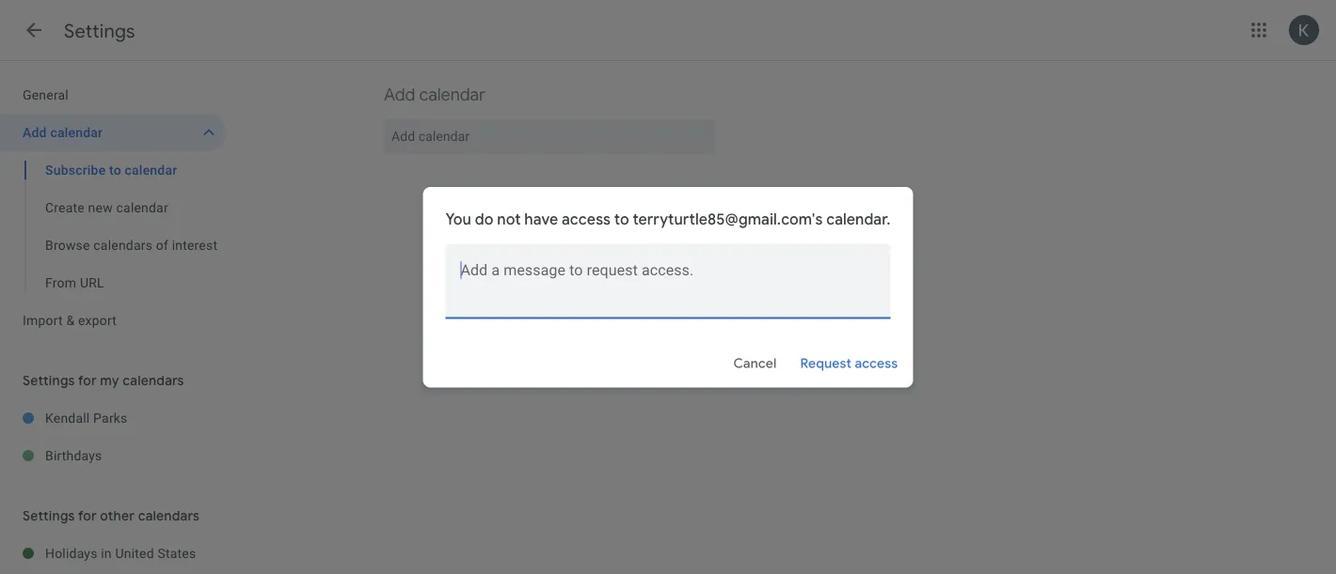 Task type: describe. For each thing, give the bounding box(es) containing it.
0 vertical spatial access
[[562, 210, 611, 229]]

add calendar tree item
[[0, 114, 226, 152]]

united
[[115, 546, 154, 562]]

from url
[[45, 275, 104, 291]]

states
[[158, 546, 196, 562]]

add inside tree item
[[23, 125, 47, 140]]

0 vertical spatial add
[[384, 84, 415, 105]]

not
[[497, 210, 521, 229]]

browse calendars of interest
[[45, 238, 218, 253]]

interest
[[172, 238, 218, 253]]

create
[[45, 200, 85, 215]]

tree containing general
[[0, 76, 226, 340]]

of
[[156, 238, 168, 253]]

other
[[100, 508, 135, 525]]

for for other
[[78, 508, 97, 525]]

export
[[78, 313, 117, 328]]

general
[[23, 87, 69, 103]]

parks
[[93, 411, 128, 426]]

have
[[525, 210, 558, 229]]

from
[[45, 275, 76, 291]]

settings heading
[[64, 19, 135, 43]]

request access
[[801, 355, 898, 372]]

calendars for other
[[138, 508, 200, 525]]

settings for settings
[[64, 19, 135, 43]]

request access button
[[793, 341, 906, 386]]

access inside button
[[855, 355, 898, 372]]

calendar inside group
[[116, 200, 168, 215]]

import & export
[[23, 313, 117, 328]]

settings for settings for other calendars
[[23, 508, 75, 525]]

kendall parks tree item
[[0, 400, 226, 438]]

do
[[475, 210, 494, 229]]

my
[[100, 373, 119, 389]]

in
[[101, 546, 112, 562]]

holidays in united states
[[45, 546, 196, 562]]

for for my
[[78, 373, 97, 389]]

terryturtle85@gmail.com's
[[633, 210, 823, 229]]

request
[[801, 355, 852, 372]]

calendars inside group
[[93, 238, 153, 253]]



Task type: locate. For each thing, give the bounding box(es) containing it.
0 vertical spatial calendars
[[93, 238, 153, 253]]

add calendar inside tree item
[[23, 125, 103, 140]]

1 horizontal spatial calendar
[[116, 200, 168, 215]]

calendar.
[[826, 210, 891, 229]]

1 vertical spatial add
[[23, 125, 47, 140]]

calendar
[[419, 84, 485, 105], [50, 125, 103, 140], [116, 200, 168, 215]]

cancel button
[[725, 341, 786, 386]]

settings
[[64, 19, 135, 43], [23, 373, 75, 389], [23, 508, 75, 525]]

1 vertical spatial access
[[855, 355, 898, 372]]

holidays in united states tree item
[[0, 535, 226, 573]]

kendall parks
[[45, 411, 128, 426]]

for left the other
[[78, 508, 97, 525]]

url
[[80, 275, 104, 291]]

holidays in united states link
[[45, 535, 226, 573]]

add
[[384, 84, 415, 105], [23, 125, 47, 140]]

1 vertical spatial calendar
[[50, 125, 103, 140]]

access
[[562, 210, 611, 229], [855, 355, 898, 372]]

1 horizontal spatial access
[[855, 355, 898, 372]]

2 vertical spatial calendars
[[138, 508, 200, 525]]

0 horizontal spatial calendar
[[50, 125, 103, 140]]

settings for my calendars
[[23, 373, 184, 389]]

access right the request
[[855, 355, 898, 372]]

calendars
[[93, 238, 153, 253], [123, 373, 184, 389], [138, 508, 200, 525]]

group containing create new calendar
[[0, 152, 226, 302]]

you do not have access to terryturtle85@gmail.com's calendar. dialog
[[423, 187, 913, 388]]

calendars up states
[[138, 508, 200, 525]]

browse
[[45, 238, 90, 253]]

for left my
[[78, 373, 97, 389]]

calendars for my
[[123, 373, 184, 389]]

kendall
[[45, 411, 90, 426]]

for
[[78, 373, 97, 389], [78, 508, 97, 525]]

calendar inside tree item
[[50, 125, 103, 140]]

new
[[88, 200, 113, 215]]

2 vertical spatial settings
[[23, 508, 75, 525]]

&
[[66, 313, 75, 328]]

access left to
[[562, 210, 611, 229]]

0 vertical spatial settings
[[64, 19, 135, 43]]

you do not have access to terryturtle85@gmail.com's calendar.
[[446, 210, 891, 229]]

2 horizontal spatial calendar
[[419, 84, 485, 105]]

to
[[614, 210, 629, 229]]

birthdays
[[45, 448, 102, 464]]

settings for other calendars
[[23, 508, 200, 525]]

0 horizontal spatial add calendar
[[23, 125, 103, 140]]

settings up kendall
[[23, 373, 75, 389]]

settings up holidays
[[23, 508, 75, 525]]

1 vertical spatial calendars
[[123, 373, 184, 389]]

settings for my calendars tree
[[0, 400, 226, 475]]

import
[[23, 313, 63, 328]]

birthdays tree item
[[0, 438, 226, 475]]

settings for settings for my calendars
[[23, 373, 75, 389]]

1 vertical spatial for
[[78, 508, 97, 525]]

0 horizontal spatial access
[[562, 210, 611, 229]]

settings right go back image
[[64, 19, 135, 43]]

tree
[[0, 76, 226, 340]]

1 vertical spatial settings
[[23, 373, 75, 389]]

create new calendar
[[45, 200, 168, 215]]

cancel
[[734, 355, 777, 372]]

0 vertical spatial for
[[78, 373, 97, 389]]

2 vertical spatial calendar
[[116, 200, 168, 215]]

holidays
[[45, 546, 98, 562]]

you
[[446, 210, 471, 229]]

calendars left of
[[93, 238, 153, 253]]

add calendar
[[384, 84, 485, 105], [23, 125, 103, 140]]

0 vertical spatial calendar
[[419, 84, 485, 105]]

Add a message to request access. text field
[[446, 259, 891, 304]]

2 for from the top
[[78, 508, 97, 525]]

1 horizontal spatial add calendar
[[384, 84, 485, 105]]

0 horizontal spatial add
[[23, 125, 47, 140]]

go back image
[[23, 19, 45, 41]]

1 vertical spatial add calendar
[[23, 125, 103, 140]]

0 vertical spatial add calendar
[[384, 84, 485, 105]]

tree item
[[0, 152, 226, 189]]

1 horizontal spatial add
[[384, 84, 415, 105]]

1 for from the top
[[78, 373, 97, 389]]

calendars right my
[[123, 373, 184, 389]]

group
[[0, 152, 226, 302]]

birthdays link
[[45, 438, 226, 475]]



Task type: vqa. For each thing, say whether or not it's contained in the screenshot.
6th menu item
no



